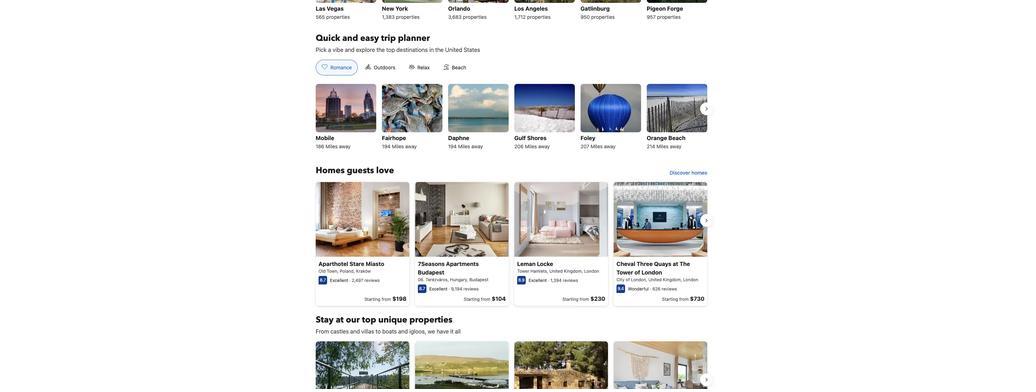 Task type: vqa. For each thing, say whether or not it's contained in the screenshot.


Task type: locate. For each thing, give the bounding box(es) containing it.
0 horizontal spatial top
[[362, 315, 376, 326]]

1 the from the left
[[377, 47, 385, 53]]

5 miles from the left
[[591, 143, 603, 150]]

reviews right 626
[[662, 287, 677, 292]]

starting down "wonderful · 626 reviews"
[[662, 297, 678, 302]]

8.7 down 06.
[[419, 286, 425, 292]]

quick
[[316, 32, 340, 44]]

tower down leman
[[518, 269, 530, 274]]

leman locke tower hamlets, united kingdom, london
[[518, 261, 600, 274]]

daphne
[[448, 135, 470, 141]]

tower up city
[[617, 270, 634, 276]]

1 region from the top
[[310, 81, 713, 154]]

reviews right 9,194
[[464, 287, 479, 292]]

1 away from the left
[[339, 143, 351, 150]]

miles down mobile
[[326, 143, 338, 150]]

london down the the on the right bottom of page
[[684, 278, 699, 283]]

3 miles from the left
[[458, 143, 470, 150]]

and right vibe
[[345, 47, 355, 53]]

love
[[376, 165, 394, 177]]

1 vertical spatial beach
[[669, 135, 686, 141]]

starting inside starting from $104
[[464, 297, 480, 302]]

shores
[[527, 135, 547, 141]]

reviews for of
[[662, 287, 677, 292]]

7seasons
[[418, 261, 445, 268]]

8.9 element
[[518, 276, 526, 285]]

miles down fairhope
[[392, 143, 404, 150]]

properties down york
[[396, 14, 420, 20]]

from left $198
[[382, 297, 391, 302]]

· for hungary,
[[449, 287, 450, 292]]

united inside leman locke tower hamlets, united kingdom, london
[[550, 269, 563, 274]]

of right city
[[626, 278, 630, 283]]

2,497
[[352, 278, 364, 284]]

miles down daphne
[[458, 143, 470, 150]]

at
[[673, 261, 679, 268], [336, 315, 344, 326]]

los
[[515, 5, 524, 12]]

excellent down terézváros,
[[430, 287, 448, 292]]

starting inside starting from $198
[[365, 297, 381, 302]]

from for $104
[[481, 297, 491, 302]]

london down three
[[642, 270, 662, 276]]

0 horizontal spatial the
[[377, 47, 385, 53]]

it
[[451, 329, 454, 335]]

2 horizontal spatial excellent
[[529, 278, 547, 284]]

0 horizontal spatial tower
[[518, 269, 530, 274]]

8.7 element down old
[[319, 276, 327, 285]]

0 vertical spatial kingdom,
[[564, 269, 583, 274]]

1 horizontal spatial 8.7 element
[[418, 285, 427, 294]]

1 horizontal spatial kingdom,
[[663, 278, 682, 283]]

9,194
[[451, 287, 463, 292]]

· left 9,194
[[449, 287, 450, 292]]

of up 'london,'
[[635, 270, 641, 276]]

from inside starting from $730
[[680, 297, 689, 302]]

the right in
[[436, 47, 444, 53]]

0 vertical spatial 8.7
[[320, 278, 326, 283]]

9.4
[[618, 286, 624, 292]]

from left $230
[[580, 297, 589, 302]]

957
[[647, 14, 656, 20]]

4 away from the left
[[539, 143, 550, 150]]

2 from from the left
[[481, 297, 491, 302]]

0 vertical spatial at
[[673, 261, 679, 268]]

hamlets,
[[531, 269, 549, 274]]

1 horizontal spatial the
[[436, 47, 444, 53]]

0 horizontal spatial london
[[585, 269, 600, 274]]

starting down excellent · 9,194 reviews
[[464, 297, 480, 302]]

reviews right 1,394
[[563, 278, 578, 284]]

starting down excellent · 1,394 reviews
[[563, 297, 579, 302]]

miles inside foley 207 miles away
[[591, 143, 603, 150]]

excellent element for leman
[[529, 278, 547, 284]]

8.7 element for 7seasons apartments budapest
[[418, 285, 427, 294]]

4 starting from the left
[[662, 297, 678, 302]]

· left 626
[[650, 287, 652, 292]]

0 horizontal spatial excellent element
[[330, 278, 348, 284]]

three
[[637, 261, 653, 268]]

top down trip
[[387, 47, 395, 53]]

aparthotel stare miasto old town, poland, kraków
[[319, 261, 384, 274]]

1 horizontal spatial 8.7
[[419, 286, 425, 292]]

away inside the daphne 194 miles away
[[472, 143, 483, 150]]

8.7 for aparthotel stare miasto
[[320, 278, 326, 283]]

london inside leman locke tower hamlets, united kingdom, london
[[585, 269, 600, 274]]

away for foley
[[604, 143, 616, 150]]

region containing aparthotel stare miasto
[[310, 179, 713, 309]]

1 194 from the left
[[382, 143, 391, 150]]

excellent · 9,194 reviews
[[430, 287, 479, 292]]

from inside starting from $230
[[580, 297, 589, 302]]

outdoors
[[374, 64, 396, 70]]

0 vertical spatial beach
[[452, 64, 466, 70]]

from inside starting from $104
[[481, 297, 491, 302]]

miles for mobile
[[326, 143, 338, 150]]

properties
[[326, 14, 350, 20], [396, 14, 420, 20], [463, 14, 487, 20], [527, 14, 551, 20], [591, 14, 615, 20], [657, 14, 681, 20], [410, 315, 453, 326]]

miles inside "gulf shores 206 miles away"
[[525, 143, 537, 150]]

0 horizontal spatial united
[[445, 47, 462, 53]]

0 horizontal spatial excellent
[[330, 278, 348, 284]]

tab list
[[310, 60, 478, 76]]

0 vertical spatial top
[[387, 47, 395, 53]]

quays
[[654, 261, 672, 268]]

1 horizontal spatial london
[[642, 270, 662, 276]]

properties down forge
[[657, 14, 681, 20]]

from left $104
[[481, 297, 491, 302]]

06.
[[418, 278, 425, 283]]

1 horizontal spatial at
[[673, 261, 679, 268]]

3 region from the top
[[310, 339, 713, 390]]

away inside mobile 186 miles away
[[339, 143, 351, 150]]

kingdom, inside cheval three quays at the tower of london city of london, united kingdom, london
[[663, 278, 682, 283]]

london up $230
[[585, 269, 600, 274]]

0 horizontal spatial 8.7
[[320, 278, 326, 283]]

old
[[319, 269, 326, 274]]

1 starting from the left
[[365, 297, 381, 302]]

orange beach 214 miles away
[[647, 135, 686, 150]]

reviews for london
[[563, 278, 578, 284]]

1 vertical spatial united
[[550, 269, 563, 274]]

leman
[[518, 261, 536, 268]]

0 horizontal spatial at
[[336, 315, 344, 326]]

las vegas 565 properties
[[316, 5, 350, 20]]

2 horizontal spatial excellent element
[[529, 278, 547, 284]]

properties down angeles
[[527, 14, 551, 20]]

$230
[[591, 296, 605, 302]]

194 inside the fairhope 194 miles away
[[382, 143, 391, 150]]

from for $230
[[580, 297, 589, 302]]

4 miles from the left
[[525, 143, 537, 150]]

top up villas
[[362, 315, 376, 326]]

homes guests love
[[316, 165, 394, 177]]

0 horizontal spatial kingdom,
[[564, 269, 583, 274]]

8.7 element down 06.
[[418, 285, 427, 294]]

properties up we
[[410, 315, 453, 326]]

top inside quick and easy trip planner pick a vibe and explore the top destinations in the united states
[[387, 47, 395, 53]]

castles
[[331, 329, 349, 335]]

miles inside orange beach 214 miles away
[[657, 143, 669, 150]]

2 vertical spatial united
[[649, 278, 662, 283]]

194 inside the daphne 194 miles away
[[448, 143, 457, 150]]

excellent down hamlets,
[[529, 278, 547, 284]]

beach
[[452, 64, 466, 70], [669, 135, 686, 141]]

away inside the fairhope 194 miles away
[[405, 143, 417, 150]]

the
[[680, 261, 690, 268]]

united inside cheval three quays at the tower of london city of london, united kingdom, london
[[649, 278, 662, 283]]

1 horizontal spatial united
[[550, 269, 563, 274]]

565
[[316, 14, 325, 20]]

beach down states
[[452, 64, 466, 70]]

1 from from the left
[[382, 297, 391, 302]]

beach inside button
[[452, 64, 466, 70]]

cheval three quays at the tower of london city of london, united kingdom, london
[[617, 261, 699, 283]]

2 miles from the left
[[392, 143, 404, 150]]

8.7 element
[[319, 276, 327, 285], [418, 285, 427, 294]]

properties inside las vegas 565 properties
[[326, 14, 350, 20]]

· left 2,497
[[350, 278, 351, 284]]

6 miles from the left
[[657, 143, 669, 150]]

3 starting from the left
[[563, 297, 579, 302]]

starting for $198
[[365, 297, 381, 302]]

pick
[[316, 47, 327, 53]]

2 horizontal spatial united
[[649, 278, 662, 283]]

to
[[376, 329, 381, 335]]

$198
[[393, 296, 407, 302]]

beach right orange on the top of the page
[[669, 135, 686, 141]]

kingdom, down quays
[[663, 278, 682, 283]]

kingdom, inside leman locke tower hamlets, united kingdom, london
[[564, 269, 583, 274]]

away inside foley 207 miles away
[[604, 143, 616, 150]]

from inside starting from $198
[[382, 297, 391, 302]]

2 away from the left
[[405, 143, 417, 150]]

1 vertical spatial 8.7
[[419, 286, 425, 292]]

194 down daphne
[[448, 143, 457, 150]]

5 away from the left
[[604, 143, 616, 150]]

2 region from the top
[[310, 179, 713, 309]]

and up vibe
[[343, 32, 358, 44]]

1 vertical spatial kingdom,
[[663, 278, 682, 283]]

outdoors button
[[359, 60, 402, 75]]

2 194 from the left
[[448, 143, 457, 150]]

budapest right the hungary,
[[470, 278, 489, 283]]

2 the from the left
[[436, 47, 444, 53]]

reviews
[[365, 278, 380, 284], [563, 278, 578, 284], [464, 287, 479, 292], [662, 287, 677, 292]]

united up 1,394
[[550, 269, 563, 274]]

· for poland,
[[350, 278, 351, 284]]

8.7
[[320, 278, 326, 283], [419, 286, 425, 292]]

region
[[310, 81, 713, 154], [310, 179, 713, 309], [310, 339, 713, 390]]

budapest down 7seasons
[[418, 270, 445, 276]]

guests
[[347, 165, 374, 177]]

properties down gatlinburg at top right
[[591, 14, 615, 20]]

properties inside gatlinburg 950 properties
[[591, 14, 615, 20]]

0 horizontal spatial of
[[626, 278, 630, 283]]

excellent element
[[330, 278, 348, 284], [529, 278, 547, 284], [430, 287, 448, 292]]

194 down fairhope
[[382, 143, 391, 150]]

miles down the 'shores'
[[525, 143, 537, 150]]

1 horizontal spatial excellent element
[[430, 287, 448, 292]]

8.7 down old
[[320, 278, 326, 283]]

1 horizontal spatial 194
[[448, 143, 457, 150]]

budapest
[[418, 270, 445, 276], [470, 278, 489, 283]]

the
[[377, 47, 385, 53], [436, 47, 444, 53]]

properties down vegas
[[326, 14, 350, 20]]

miles right 207 at top
[[591, 143, 603, 150]]

starting from $104
[[464, 296, 506, 302]]

excellent element down terézváros,
[[430, 287, 448, 292]]

0 horizontal spatial 8.7 element
[[319, 276, 327, 285]]

excellent element for aparthotel
[[330, 278, 348, 284]]

3 away from the left
[[472, 143, 483, 150]]

at up castles
[[336, 315, 344, 326]]

romance button
[[316, 60, 358, 75]]

and right boats
[[398, 329, 408, 335]]

kingdom, up excellent · 1,394 reviews
[[564, 269, 583, 274]]

fairhope 194 miles away
[[382, 135, 417, 150]]

properties down orlando
[[463, 14, 487, 20]]

0 horizontal spatial beach
[[452, 64, 466, 70]]

1 horizontal spatial beach
[[669, 135, 686, 141]]

gatlinburg 950 properties
[[581, 5, 615, 20]]

kingdom,
[[564, 269, 583, 274], [663, 278, 682, 283]]

discover
[[670, 170, 691, 176]]

excellent · 1,394 reviews
[[529, 278, 578, 284]]

2 horizontal spatial london
[[684, 278, 699, 283]]

excellent element down town,
[[330, 278, 348, 284]]

las
[[316, 5, 326, 12]]

1 vertical spatial region
[[310, 179, 713, 309]]

3 from from the left
[[580, 297, 589, 302]]

from
[[382, 297, 391, 302], [481, 297, 491, 302], [580, 297, 589, 302], [680, 297, 689, 302]]

1 vertical spatial at
[[336, 315, 344, 326]]

0 vertical spatial region
[[310, 81, 713, 154]]

the down trip
[[377, 47, 385, 53]]

6 away from the left
[[670, 143, 682, 150]]

1 vertical spatial budapest
[[470, 278, 489, 283]]

united up 626
[[649, 278, 662, 283]]

1 horizontal spatial of
[[635, 270, 641, 276]]

angeles
[[526, 5, 548, 12]]

miles inside the daphne 194 miles away
[[458, 143, 470, 150]]

starting inside starting from $230
[[563, 297, 579, 302]]

1 miles from the left
[[326, 143, 338, 150]]

0 vertical spatial budapest
[[418, 270, 445, 276]]

0 horizontal spatial 194
[[382, 143, 391, 150]]

2 starting from the left
[[464, 297, 480, 302]]

igloos,
[[410, 329, 427, 335]]

top
[[387, 47, 395, 53], [362, 315, 376, 326]]

excellent element down hamlets,
[[529, 278, 547, 284]]

starting for $730
[[662, 297, 678, 302]]

from left $730
[[680, 297, 689, 302]]

reviews down kraków
[[365, 278, 380, 284]]

united up beach button
[[445, 47, 462, 53]]

· left 1,394
[[548, 278, 550, 284]]

at left the the on the right bottom of page
[[673, 261, 679, 268]]

1 horizontal spatial excellent
[[430, 287, 448, 292]]

4 from from the left
[[680, 297, 689, 302]]

1 horizontal spatial tower
[[617, 270, 634, 276]]

starting inside starting from $730
[[662, 297, 678, 302]]

excellent
[[330, 278, 348, 284], [529, 278, 547, 284], [430, 287, 448, 292]]

1 horizontal spatial budapest
[[470, 278, 489, 283]]

excellent down town,
[[330, 278, 348, 284]]

1 vertical spatial top
[[362, 315, 376, 326]]

· for tower
[[650, 287, 652, 292]]

0 vertical spatial united
[[445, 47, 462, 53]]

starting down excellent · 2,497 reviews
[[365, 297, 381, 302]]

1 horizontal spatial top
[[387, 47, 395, 53]]

194
[[382, 143, 391, 150], [448, 143, 457, 150]]

miles inside mobile 186 miles away
[[326, 143, 338, 150]]

away
[[339, 143, 351, 150], [405, 143, 417, 150], [472, 143, 483, 150], [539, 143, 550, 150], [604, 143, 616, 150], [670, 143, 682, 150]]

2 vertical spatial region
[[310, 339, 713, 390]]

and down our
[[350, 329, 360, 335]]

miles inside the fairhope 194 miles away
[[392, 143, 404, 150]]

miles down orange on the top of the page
[[657, 143, 669, 150]]

in
[[430, 47, 434, 53]]

stare
[[350, 261, 365, 268]]



Task type: describe. For each thing, give the bounding box(es) containing it.
gulf
[[515, 135, 526, 141]]

top inside stay at our top unique properties from castles and villas to boats and igloos, we have it all
[[362, 315, 376, 326]]

from
[[316, 329, 329, 335]]

daphne 194 miles away
[[448, 135, 483, 150]]

orlando
[[448, 5, 470, 12]]

york
[[396, 5, 408, 12]]

homes
[[692, 170, 708, 176]]

discover homes link
[[667, 167, 711, 179]]

los angeles 1,712 properties
[[515, 5, 551, 20]]

miles for foley
[[591, 143, 603, 150]]

wonderful · 626 reviews
[[628, 287, 677, 292]]

miles for daphne
[[458, 143, 470, 150]]

starting from $198
[[365, 296, 407, 302]]

mobile 186 miles away
[[316, 135, 351, 150]]

united inside quick and easy trip planner pick a vibe and explore the top destinations in the united states
[[445, 47, 462, 53]]

we
[[428, 329, 435, 335]]

starting for $104
[[464, 297, 480, 302]]

excellent element for 7seasons
[[430, 287, 448, 292]]

excellent for aparthotel
[[330, 278, 348, 284]]

away for daphne
[[472, 143, 483, 150]]

london,
[[631, 278, 648, 283]]

have
[[437, 329, 449, 335]]

cheval
[[617, 261, 636, 268]]

0 horizontal spatial budapest
[[418, 270, 445, 276]]

194 for daphne
[[448, 143, 457, 150]]

terézváros,
[[426, 278, 449, 283]]

a
[[328, 47, 331, 53]]

7seasons apartments budapest 06. terézváros, hungary, budapest
[[418, 261, 489, 283]]

stay
[[316, 315, 334, 326]]

207
[[581, 143, 590, 150]]

homes
[[316, 165, 345, 177]]

from for $730
[[680, 297, 689, 302]]

1 vertical spatial of
[[626, 278, 630, 283]]

206
[[515, 143, 524, 150]]

vegas
[[327, 5, 344, 12]]

186
[[316, 143, 324, 150]]

pigeon
[[647, 5, 666, 12]]

easy
[[360, 32, 379, 44]]

reviews for kraków
[[365, 278, 380, 284]]

excellent for 7seasons
[[430, 287, 448, 292]]

stay at our top unique properties from castles and villas to boats and igloos, we have it all
[[316, 315, 461, 335]]

villas
[[362, 329, 374, 335]]

tower inside cheval three quays at the tower of london city of london, united kingdom, london
[[617, 270, 634, 276]]

properties inside orlando 3,683 properties
[[463, 14, 487, 20]]

excellent · 2,497 reviews
[[330, 278, 380, 284]]

states
[[464, 47, 480, 53]]

orange
[[647, 135, 667, 141]]

beach button
[[437, 60, 472, 75]]

quick and easy trip planner pick a vibe and explore the top destinations in the united states
[[316, 32, 480, 53]]

foley
[[581, 135, 596, 141]]

away inside "gulf shores 206 miles away"
[[539, 143, 550, 150]]

destinations
[[397, 47, 428, 53]]

vibe
[[333, 47, 344, 53]]

apartments
[[446, 261, 479, 268]]

trip
[[381, 32, 396, 44]]

at inside cheval three quays at the tower of london city of london, united kingdom, london
[[673, 261, 679, 268]]

miasto
[[366, 261, 384, 268]]

wonderful
[[628, 287, 649, 292]]

boats
[[383, 329, 397, 335]]

miles for fairhope
[[392, 143, 404, 150]]

reviews for budapest
[[464, 287, 479, 292]]

properties inside los angeles 1,712 properties
[[527, 14, 551, 20]]

3,683
[[448, 14, 462, 20]]

planner
[[398, 32, 430, 44]]

$730
[[690, 296, 705, 302]]

tab list containing romance
[[310, 60, 478, 76]]

poland,
[[340, 269, 355, 274]]

hungary,
[[450, 278, 468, 283]]

properties inside stay at our top unique properties from castles and villas to boats and igloos, we have it all
[[410, 315, 453, 326]]

relax button
[[403, 60, 436, 75]]

excellent for leman
[[529, 278, 547, 284]]

gatlinburg
[[581, 5, 610, 12]]

1,383
[[382, 14, 395, 20]]

properties inside pigeon forge 957 properties
[[657, 14, 681, 20]]

1,394
[[551, 278, 562, 284]]

194 for fairhope
[[382, 143, 391, 150]]

region for homes guests love
[[310, 179, 713, 309]]

wonderful element
[[628, 287, 649, 292]]

fairhope
[[382, 135, 406, 141]]

orlando 3,683 properties
[[448, 5, 487, 20]]

gulf shores 206 miles away
[[515, 135, 550, 150]]

aparthotel
[[319, 261, 348, 268]]

8.7 for 7seasons apartments budapest
[[419, 286, 425, 292]]

locke
[[537, 261, 553, 268]]

all
[[455, 329, 461, 335]]

region for stay at our top unique properties
[[310, 339, 713, 390]]

our
[[346, 315, 360, 326]]

8.9
[[519, 278, 525, 283]]

properties inside new york 1,383 properties
[[396, 14, 420, 20]]

away for fairhope
[[405, 143, 417, 150]]

city
[[617, 278, 625, 283]]

pigeon forge 957 properties
[[647, 5, 683, 20]]

mobile
[[316, 135, 334, 141]]

beach inside orange beach 214 miles away
[[669, 135, 686, 141]]

0 vertical spatial of
[[635, 270, 641, 276]]

214
[[647, 143, 656, 150]]

region containing mobile
[[310, 81, 713, 154]]

1,712
[[515, 14, 526, 20]]

forge
[[668, 5, 683, 12]]

950
[[581, 14, 590, 20]]

away for mobile
[[339, 143, 351, 150]]

new
[[382, 5, 394, 12]]

9.4 element
[[617, 285, 625, 294]]

from for $198
[[382, 297, 391, 302]]

tower inside leman locke tower hamlets, united kingdom, london
[[518, 269, 530, 274]]

at inside stay at our top unique properties from castles and villas to boats and igloos, we have it all
[[336, 315, 344, 326]]

8.7 element for aparthotel stare miasto
[[319, 276, 327, 285]]

unique
[[379, 315, 408, 326]]

away inside orange beach 214 miles away
[[670, 143, 682, 150]]

· for kingdom,
[[548, 278, 550, 284]]

starting for $230
[[563, 297, 579, 302]]

relax
[[418, 64, 430, 70]]



